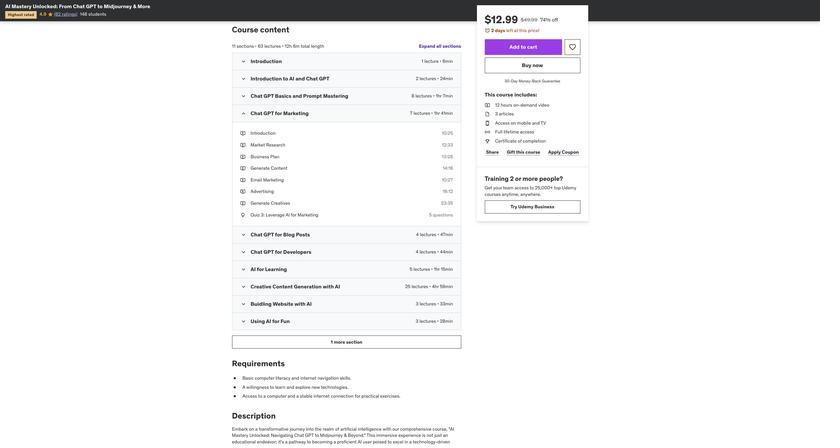 Task type: vqa. For each thing, say whether or not it's contained in the screenshot.
On associated with Embark
yes



Task type: describe. For each thing, give the bounding box(es) containing it.
• for ai for learning
[[431, 267, 433, 272]]

small image for introduction to ai and chat gpt
[[240, 76, 247, 82]]

certificate of completion
[[495, 138, 546, 144]]

exercises.
[[380, 394, 400, 399]]

4 lectures • 47min
[[416, 232, 453, 238]]

becoming
[[312, 439, 333, 445]]

at
[[514, 28, 518, 33]]

prompt
[[303, 93, 322, 99]]

a willingness to learn and explore new technologies.
[[242, 385, 348, 390]]

4 for chat gpt for developers
[[416, 249, 418, 255]]

small image for chat gpt for blog posts
[[240, 232, 247, 238]]

0 vertical spatial internet
[[300, 376, 316, 381]]

poised
[[373, 439, 387, 445]]

1 vertical spatial computer
[[267, 394, 287, 399]]

course
[[232, 24, 258, 35]]

new
[[312, 385, 320, 390]]

completion
[[523, 138, 546, 144]]

total
[[301, 43, 310, 49]]

ai right generation at the bottom left of the page
[[335, 284, 340, 290]]

3 lectures • 28min
[[416, 319, 453, 325]]

willingness
[[246, 385, 269, 390]]

gpt left the "blog"
[[264, 232, 274, 238]]

small image for using
[[240, 319, 247, 325]]

buy now
[[522, 62, 543, 68]]

user
[[363, 439, 372, 445]]

and for prompt
[[293, 93, 302, 99]]

and for tv
[[532, 120, 540, 126]]

mobile
[[517, 120, 531, 126]]

and down a willingness to learn and explore new technologies.
[[288, 394, 295, 399]]

to up basics on the left of page
[[283, 75, 288, 82]]

anytime,
[[502, 192, 519, 197]]

3 lectures • 33min
[[416, 301, 453, 307]]

a down description
[[255, 426, 258, 432]]

sections inside dropdown button
[[443, 43, 461, 49]]

requirements
[[232, 359, 285, 369]]

generation
[[294, 284, 322, 290]]

gpt inside embark on a transformative journey into the realm of artificial intelligence with our comprehensive course, "ai mastery unlocked: navigating chat gpt to midjourney & beyond." this immersive experience is not just an educational endeavor; it's a pathway to becoming a proficient ai user poised to excel in a technology-driven world.
[[305, 433, 314, 439]]

gpt up the ai for learning
[[264, 249, 274, 255]]

on-
[[513, 102, 520, 108]]

creative
[[251, 284, 271, 290]]

on for access
[[511, 120, 516, 126]]

7
[[410, 110, 413, 116]]

highest rated
[[8, 12, 34, 17]]

access on mobile and tv
[[495, 120, 546, 126]]

questions
[[433, 212, 453, 218]]

generate for generate content
[[251, 165, 270, 171]]

chat down the quiz
[[251, 232, 262, 238]]

to down immersive
[[388, 439, 392, 445]]

• for creative content generation with ai
[[429, 284, 431, 290]]

artificial
[[340, 426, 357, 432]]

embark
[[232, 426, 248, 432]]

1 more section
[[331, 339, 362, 345]]

3 articles
[[495, 111, 514, 117]]

gpt left basics on the left of page
[[264, 93, 274, 99]]

for left learning
[[257, 266, 264, 273]]

1 lecture • 6min
[[421, 58, 453, 64]]

people?
[[539, 175, 563, 183]]

4hr
[[432, 284, 439, 290]]

and for internet
[[292, 376, 299, 381]]

driven
[[437, 439, 450, 445]]

1 horizontal spatial course
[[525, 149, 540, 155]]

1 introduction from the top
[[251, 58, 282, 65]]

hours
[[501, 102, 512, 108]]

gpt up the 148 students at the top
[[86, 3, 96, 9]]

apply coupon button
[[547, 146, 580, 159]]

12
[[495, 102, 500, 108]]

content
[[260, 24, 289, 35]]

6min
[[443, 58, 453, 64]]

"ai
[[449, 426, 454, 432]]

technologies.
[[321, 385, 348, 390]]

of inside embark on a transformative journey into the realm of artificial intelligence with our comprehensive course, "ai mastery unlocked: navigating chat gpt to midjourney & beyond." this immersive experience is not just an educational endeavor; it's a pathway to becoming a proficient ai user poised to excel in a technology-driven world.
[[335, 426, 339, 432]]

lectures for chat gpt basics and prompt mastering
[[415, 93, 432, 99]]

leverage
[[266, 212, 285, 218]]

world.
[[232, 446, 244, 447]]

blog
[[283, 232, 295, 238]]

access to a computer and a stable internet connection for practical exercises.
[[242, 394, 400, 399]]

gpt up mastering
[[319, 75, 329, 82]]

share
[[486, 149, 499, 155]]

1 horizontal spatial with
[[323, 284, 334, 290]]

1 vertical spatial internet
[[314, 394, 330, 399]]

2 vertical spatial marketing
[[298, 212, 318, 218]]

students
[[88, 11, 106, 17]]

learn
[[275, 385, 285, 390]]

generate for generate creatives
[[251, 200, 270, 206]]

11 sections • 63 lectures • 12h 6m total length
[[232, 43, 324, 49]]

more inside button
[[334, 339, 345, 345]]

is
[[422, 433, 425, 439]]

2 inside training 2 or more people? get your team access to 25,000+ top udemy courses anytime, anywhere.
[[510, 175, 514, 183]]

2 introduction from the top
[[251, 75, 282, 82]]

ai inside embark on a transformative journey into the realm of artificial intelligence with our comprehensive course, "ai mastery unlocked: navigating chat gpt to midjourney & beyond." this immersive experience is not just an educational endeavor; it's a pathway to becoming a proficient ai user poised to excel in a technology-driven world.
[[358, 439, 362, 445]]

• for buidling website with ai
[[437, 301, 439, 307]]

lectures for ai for learning
[[414, 267, 430, 272]]

1 vertical spatial business
[[535, 204, 554, 210]]

technology-
[[413, 439, 437, 445]]

• left 12h 6m
[[282, 43, 284, 49]]

lectures for chat gpt for blog posts
[[420, 232, 436, 238]]

ai right the using
[[266, 318, 271, 325]]

not
[[427, 433, 433, 439]]

small image for ai for learning
[[240, 267, 247, 273]]

0 horizontal spatial mastery
[[12, 3, 32, 9]]

3 for buidling website with ai
[[416, 301, 418, 307]]

quiz
[[251, 212, 260, 218]]

148
[[80, 11, 87, 17]]

15min
[[441, 267, 453, 272]]

for down basics on the left of page
[[275, 110, 282, 117]]

small image for introduction
[[240, 58, 247, 65]]

description
[[232, 411, 276, 421]]

41min
[[441, 110, 453, 116]]

• left 63
[[255, 43, 257, 49]]

59min
[[440, 284, 453, 290]]

or
[[515, 175, 521, 183]]

to left learn at left
[[270, 385, 274, 390]]

2 lectures • 24min
[[416, 76, 453, 82]]

25 lectures • 4hr 59min
[[405, 284, 453, 290]]

chat up market
[[251, 110, 262, 117]]

24min
[[440, 76, 453, 82]]

journey
[[290, 426, 305, 432]]

chat up the ai for learning
[[251, 249, 262, 255]]

proficient
[[337, 439, 357, 445]]

days
[[495, 28, 505, 33]]

3:
[[261, 212, 265, 218]]

23:35
[[441, 200, 453, 206]]

try
[[511, 204, 517, 210]]

course,
[[433, 426, 448, 432]]

a right the 'it's'
[[285, 439, 288, 445]]

all
[[436, 43, 441, 49]]

$12.99 $49.99 74% off
[[485, 13, 558, 26]]

chat left basics on the left of page
[[251, 93, 262, 99]]

5 lectures • 1hr 15min
[[410, 267, 453, 272]]

• for using ai for fun
[[437, 319, 439, 325]]

intelligence
[[358, 426, 382, 432]]

5 for 5 questions
[[429, 212, 432, 218]]

video
[[538, 102, 549, 108]]

1 for 1 more section
[[331, 339, 333, 345]]

gift
[[507, 149, 515, 155]]

a down willingness
[[263, 394, 266, 399]]

training 2 or more people? get your team access to 25,000+ top udemy courses anytime, anywhere.
[[485, 175, 576, 197]]

off
[[552, 16, 558, 23]]

chat inside embark on a transformative journey into the realm of artificial intelligence with our comprehensive course, "ai mastery unlocked: navigating chat gpt to midjourney & beyond." this immersive experience is not just an educational endeavor; it's a pathway to becoming a proficient ai user poised to excel in a technology-driven world.
[[294, 433, 304, 439]]

lectures for chat gpt for developers
[[420, 249, 436, 255]]

fun
[[281, 318, 290, 325]]

0 vertical spatial &
[[133, 3, 136, 9]]



Task type: locate. For each thing, give the bounding box(es) containing it.
(82 ratings)
[[54, 11, 77, 17]]

lectures for creative content generation with ai
[[412, 284, 428, 290]]

and right learn at left
[[287, 385, 294, 390]]

• for chat gpt for marketing
[[431, 110, 433, 116]]

1 vertical spatial with
[[294, 301, 306, 307]]

to up the students
[[97, 3, 103, 9]]

1 horizontal spatial of
[[518, 138, 522, 144]]

expand
[[419, 43, 435, 49]]

mastery down embark
[[232, 433, 248, 439]]

course
[[496, 91, 513, 98], [525, 149, 540, 155]]

generate down the advertising
[[251, 200, 270, 206]]

money-
[[519, 78, 532, 83]]

0 vertical spatial course
[[496, 91, 513, 98]]

2 generate from the top
[[251, 200, 270, 206]]

47min
[[440, 232, 453, 238]]

udemy right top
[[562, 185, 576, 191]]

a right the in
[[409, 439, 412, 445]]

3 small image from the top
[[240, 301, 247, 308]]

1 horizontal spatial 1
[[421, 58, 423, 64]]

0 vertical spatial midjourney
[[104, 3, 132, 9]]

0 vertical spatial this
[[485, 91, 495, 98]]

and up chat gpt basics and prompt mastering on the left top of page
[[296, 75, 305, 82]]

midjourney inside embark on a transformative journey into the realm of artificial intelligence with our comprehensive course, "ai mastery unlocked: navigating chat gpt to midjourney & beyond." this immersive experience is not just an educational endeavor; it's a pathway to becoming a proficient ai user poised to excel in a technology-driven world.
[[320, 433, 343, 439]]

midjourney down realm
[[320, 433, 343, 439]]

• left 4hr
[[429, 284, 431, 290]]

to left cart on the top
[[521, 44, 526, 50]]

small image for creative
[[240, 284, 247, 290]]

small image for chat gpt basics and prompt mastering
[[240, 93, 247, 100]]

10:25
[[442, 130, 453, 136]]

1hr for marketing
[[434, 110, 440, 116]]

• for chat gpt for developers
[[437, 249, 439, 255]]

0 vertical spatial mastery
[[12, 3, 32, 9]]

& inside embark on a transformative journey into the realm of artificial intelligence with our comprehensive course, "ai mastery unlocked: navigating chat gpt to midjourney & beyond." this immersive experience is not just an educational endeavor; it's a pathway to becoming a proficient ai user poised to excel in a technology-driven world.
[[344, 433, 347, 439]]

share button
[[485, 146, 500, 159]]

for left fun at the bottom left of the page
[[272, 318, 279, 325]]

this inside gift this course link
[[516, 149, 524, 155]]

lectures right 25 on the bottom of page
[[412, 284, 428, 290]]

for left the "blog"
[[275, 232, 282, 238]]

a left stable
[[296, 394, 299, 399]]

1 vertical spatial 2
[[416, 76, 419, 82]]

excel
[[393, 439, 403, 445]]

4 small image from the top
[[240, 319, 247, 325]]

2 horizontal spatial with
[[383, 426, 391, 432]]

1 horizontal spatial unlocked:
[[249, 433, 270, 439]]

3 introduction from the top
[[251, 130, 276, 136]]

small image
[[240, 58, 247, 65], [240, 76, 247, 82], [240, 93, 247, 100], [240, 232, 247, 238], [240, 249, 247, 256], [240, 267, 247, 273]]

0 horizontal spatial business
[[251, 154, 269, 160]]

xsmall image
[[485, 111, 490, 117], [485, 120, 490, 126], [485, 129, 490, 136], [485, 138, 490, 145], [240, 142, 245, 149], [240, 154, 245, 160], [240, 200, 245, 207], [232, 376, 237, 382]]

comprehensive
[[400, 426, 431, 432]]

1 vertical spatial content
[[273, 284, 293, 290]]

marketing down generate content
[[263, 177, 284, 183]]

1 vertical spatial 3
[[416, 301, 418, 307]]

0 horizontal spatial 1
[[331, 339, 333, 345]]

business down market
[[251, 154, 269, 160]]

0 vertical spatial unlocked:
[[33, 3, 58, 9]]

1 horizontal spatial &
[[344, 433, 347, 439]]

chat up pathway
[[294, 433, 304, 439]]

0 vertical spatial access
[[520, 129, 534, 135]]

0 horizontal spatial course
[[496, 91, 513, 98]]

on right embark
[[249, 426, 254, 432]]

0 vertical spatial 4
[[416, 232, 419, 238]]

udemy right "try"
[[518, 204, 534, 210]]

and
[[296, 75, 305, 82], [293, 93, 302, 99], [532, 120, 540, 126], [292, 376, 299, 381], [287, 385, 294, 390], [288, 394, 295, 399]]

1 left section
[[331, 339, 333, 345]]

to right pathway
[[307, 439, 311, 445]]

0 vertical spatial introduction
[[251, 58, 282, 65]]

1 for 1 lecture • 6min
[[421, 58, 423, 64]]

1 small image from the top
[[240, 110, 247, 117]]

midjourney up the students
[[104, 3, 132, 9]]

1 horizontal spatial more
[[523, 175, 538, 183]]

• left 7min
[[433, 93, 435, 99]]

ai up chat gpt basics and prompt mastering on the left top of page
[[289, 75, 294, 82]]

coupon
[[562, 149, 579, 155]]

0 vertical spatial access
[[495, 120, 510, 126]]

website
[[273, 301, 293, 307]]

plan
[[270, 154, 279, 160]]

this inside embark on a transformative journey into the realm of artificial intelligence with our comprehensive course, "ai mastery unlocked: navigating chat gpt to midjourney & beyond." this immersive experience is not just an educational endeavor; it's a pathway to becoming a proficient ai user poised to excel in a technology-driven world.
[[367, 433, 375, 439]]

ai
[[5, 3, 10, 9], [289, 75, 294, 82], [286, 212, 290, 218], [251, 266, 256, 273], [335, 284, 340, 290], [307, 301, 312, 307], [266, 318, 271, 325], [358, 439, 362, 445]]

0 horizontal spatial 2
[[416, 76, 419, 82]]

1hr left 15min
[[434, 267, 440, 272]]

5 for 5 lectures • 1hr 15min
[[410, 267, 412, 272]]

introduction up market research
[[251, 130, 276, 136]]

with inside embark on a transformative journey into the realm of artificial intelligence with our comprehensive course, "ai mastery unlocked: navigating chat gpt to midjourney & beyond." this immersive experience is not just an educational endeavor; it's a pathway to becoming a proficient ai user poised to excel in a technology-driven world.
[[383, 426, 391, 432]]

• for introduction
[[440, 58, 441, 64]]

full
[[495, 129, 502, 135]]

your
[[493, 185, 502, 191]]

gpt up market research
[[264, 110, 274, 117]]

on inside embark on a transformative journey into the realm of artificial intelligence with our comprehensive course, "ai mastery unlocked: navigating chat gpt to midjourney & beyond." this immersive experience is not just an educational endeavor; it's a pathway to becoming a proficient ai user poised to excel in a technology-driven world.
[[249, 426, 254, 432]]

practical
[[361, 394, 379, 399]]

4 for chat gpt for blog posts
[[416, 232, 419, 238]]

unlocked:
[[33, 3, 58, 9], [249, 433, 270, 439]]

2 for 2 days left at this price!
[[491, 28, 494, 33]]

business down anywhere.
[[535, 204, 554, 210]]

this right gift
[[516, 149, 524, 155]]

with right generation at the bottom left of the page
[[323, 284, 334, 290]]

gpt down into
[[305, 433, 314, 439]]

• for introduction to ai and chat gpt
[[437, 76, 439, 82]]

introduction up basics on the left of page
[[251, 75, 282, 82]]

buidling website with ai
[[251, 301, 312, 307]]

1 vertical spatial mastery
[[232, 433, 248, 439]]

it's
[[278, 439, 284, 445]]

ai up creative
[[251, 266, 256, 273]]

rated
[[24, 12, 34, 17]]

sections right all
[[443, 43, 461, 49]]

2 vertical spatial 2
[[510, 175, 514, 183]]

gpt
[[86, 3, 96, 9], [319, 75, 329, 82], [264, 93, 274, 99], [264, 110, 274, 117], [264, 232, 274, 238], [264, 249, 274, 255], [305, 433, 314, 439]]

0 vertical spatial udemy
[[562, 185, 576, 191]]

marketing down chat gpt basics and prompt mastering on the left top of page
[[283, 110, 309, 117]]

1 more section button
[[232, 336, 461, 349]]

2 vertical spatial 3
[[416, 319, 418, 325]]

for
[[275, 110, 282, 117], [291, 212, 297, 218], [275, 232, 282, 238], [275, 249, 282, 255], [257, 266, 264, 273], [272, 318, 279, 325], [355, 394, 360, 399]]

1 vertical spatial this
[[516, 149, 524, 155]]

1 vertical spatial &
[[344, 433, 347, 439]]

lectures for using ai for fun
[[419, 319, 436, 325]]

udemy inside training 2 or more people? get your team access to 25,000+ top udemy courses anytime, anywhere.
[[562, 185, 576, 191]]

& left more
[[133, 3, 136, 9]]

0 vertical spatial of
[[518, 138, 522, 144]]

1 horizontal spatial this
[[485, 91, 495, 98]]

generate content
[[251, 165, 287, 171]]

0 horizontal spatial unlocked:
[[33, 3, 58, 9]]

• left 44min
[[437, 249, 439, 255]]

an
[[443, 433, 448, 439]]

small image for buidling
[[240, 301, 247, 308]]

mastery
[[12, 3, 32, 9], [232, 433, 248, 439]]

0 horizontal spatial this
[[367, 433, 375, 439]]

1 inside button
[[331, 339, 333, 345]]

•
[[255, 43, 257, 49], [282, 43, 284, 49], [440, 58, 441, 64], [437, 76, 439, 82], [433, 93, 435, 99], [431, 110, 433, 116], [437, 232, 439, 238], [437, 249, 439, 255], [431, 267, 433, 272], [429, 284, 431, 290], [437, 301, 439, 307], [437, 319, 439, 325]]

3 down 25 lectures • 4hr 59min
[[416, 301, 418, 307]]

4 lectures • 44min
[[416, 249, 453, 255]]

content for generate
[[271, 165, 287, 171]]

11
[[232, 43, 236, 49]]

of down full lifetime access
[[518, 138, 522, 144]]

of right realm
[[335, 426, 339, 432]]

1 vertical spatial on
[[249, 426, 254, 432]]

lectures for buidling website with ai
[[420, 301, 436, 307]]

small image for chat
[[240, 110, 247, 117]]

chat up 148
[[73, 3, 85, 9]]

10:27
[[442, 177, 453, 183]]

full lifetime access
[[495, 129, 534, 135]]

0 vertical spatial content
[[271, 165, 287, 171]]

access for requirements
[[242, 394, 257, 399]]

small image for chat gpt for developers
[[240, 249, 247, 256]]

44min
[[440, 249, 453, 255]]

0 vertical spatial 2
[[491, 28, 494, 33]]

1 horizontal spatial 2
[[491, 28, 494, 33]]

to inside training 2 or more people? get your team access to 25,000+ top udemy courses anytime, anywhere.
[[530, 185, 534, 191]]

lectures down 25 lectures • 4hr 59min
[[420, 301, 436, 307]]

learning
[[265, 266, 287, 273]]

0 horizontal spatial sections
[[237, 43, 254, 49]]

1 vertical spatial 1hr
[[434, 110, 440, 116]]

2 horizontal spatial 2
[[510, 175, 514, 183]]

2 small image from the top
[[240, 284, 247, 290]]

3 down 3 lectures • 33min at the right
[[416, 319, 418, 325]]

1 horizontal spatial access
[[495, 120, 510, 126]]

access for this course includes:
[[495, 120, 510, 126]]

0 vertical spatial marketing
[[283, 110, 309, 117]]

content
[[271, 165, 287, 171], [273, 284, 293, 290]]

gift this course link
[[505, 146, 542, 159]]

lectures
[[264, 43, 281, 49], [420, 76, 436, 82], [415, 93, 432, 99], [414, 110, 430, 116], [420, 232, 436, 238], [420, 249, 436, 255], [414, 267, 430, 272], [412, 284, 428, 290], [420, 301, 436, 307], [419, 319, 436, 325]]

1 horizontal spatial udemy
[[562, 185, 576, 191]]

• for chat gpt basics and prompt mastering
[[433, 93, 435, 99]]

for down chat gpt for blog posts
[[275, 249, 282, 255]]

&
[[133, 3, 136, 9], [344, 433, 347, 439]]

1 vertical spatial 4
[[416, 249, 418, 255]]

highest
[[8, 12, 23, 17]]

0 vertical spatial 1hr
[[436, 93, 442, 99]]

introduction down 63
[[251, 58, 282, 65]]

1 vertical spatial udemy
[[518, 204, 534, 210]]

63
[[258, 43, 263, 49]]

0 horizontal spatial &
[[133, 3, 136, 9]]

access down '3 articles'
[[495, 120, 510, 126]]

on up full lifetime access
[[511, 120, 516, 126]]

ai down the beyond."
[[358, 439, 362, 445]]

1 vertical spatial marketing
[[263, 177, 284, 183]]

1 generate from the top
[[251, 165, 270, 171]]

ai right leverage
[[286, 212, 290, 218]]

12:33
[[442, 142, 453, 148]]

access
[[520, 129, 534, 135], [515, 185, 529, 191]]

to inside "button"
[[521, 44, 526, 50]]

2 for 2 lectures • 24min
[[416, 76, 419, 82]]

from
[[59, 3, 72, 9]]

1 small image from the top
[[240, 58, 247, 65]]

0 horizontal spatial on
[[249, 426, 254, 432]]

navigation
[[318, 376, 339, 381]]

2 vertical spatial introduction
[[251, 130, 276, 136]]

generate up email
[[251, 165, 270, 171]]

access down the a
[[242, 394, 257, 399]]

to down willingness
[[258, 394, 262, 399]]

2 vertical spatial with
[[383, 426, 391, 432]]

1 horizontal spatial midjourney
[[320, 433, 343, 439]]

1 vertical spatial of
[[335, 426, 339, 432]]

more left section
[[334, 339, 345, 345]]

literacy
[[276, 376, 290, 381]]

1 horizontal spatial 5
[[429, 212, 432, 218]]

1 left lecture
[[421, 58, 423, 64]]

to down the
[[315, 433, 319, 439]]

1 vertical spatial this
[[367, 433, 375, 439]]

now
[[533, 62, 543, 68]]

• left 15min
[[431, 267, 433, 272]]

148 students
[[80, 11, 106, 17]]

1 vertical spatial unlocked:
[[249, 433, 270, 439]]

5 small image from the top
[[240, 249, 247, 256]]

lectures right '7'
[[414, 110, 430, 116]]

developers
[[283, 249, 311, 255]]

1 4 from the top
[[416, 232, 419, 238]]

0 horizontal spatial midjourney
[[104, 3, 132, 9]]

1 vertical spatial 5
[[410, 267, 412, 272]]

day
[[511, 78, 518, 83]]

business
[[251, 154, 269, 160], [535, 204, 554, 210]]

0 vertical spatial with
[[323, 284, 334, 290]]

4 up the 4 lectures • 44min
[[416, 232, 419, 238]]

price!
[[528, 28, 539, 33]]

certificate
[[495, 138, 517, 144]]

for left the practical
[[355, 394, 360, 399]]

on for embark
[[249, 426, 254, 432]]

chat gpt for developers
[[251, 249, 311, 255]]

1hr for and
[[436, 93, 442, 99]]

0 horizontal spatial udemy
[[518, 204, 534, 210]]

access down or on the top of the page
[[515, 185, 529, 191]]

content down 'plan'
[[271, 165, 287, 171]]

7min
[[443, 93, 453, 99]]

0 vertical spatial 5
[[429, 212, 432, 218]]

• left the 6min
[[440, 58, 441, 64]]

• for chat gpt for blog posts
[[437, 232, 439, 238]]

3 down 12
[[495, 111, 498, 117]]

get
[[485, 185, 492, 191]]

and for chat
[[296, 75, 305, 82]]

4 small image from the top
[[240, 232, 247, 238]]

1 vertical spatial course
[[525, 149, 540, 155]]

2 4 from the top
[[416, 249, 418, 255]]

xsmall image
[[485, 102, 490, 108], [240, 130, 245, 137], [240, 165, 245, 172], [240, 177, 245, 183], [240, 189, 245, 195], [240, 212, 245, 218], [232, 385, 237, 391], [232, 394, 237, 400]]

1 vertical spatial access
[[242, 394, 257, 399]]

1 vertical spatial introduction
[[251, 75, 282, 82]]

computer
[[255, 376, 274, 381], [267, 394, 287, 399]]

2 left or on the top of the page
[[510, 175, 514, 183]]

• left 47min
[[437, 232, 439, 238]]

2 small image from the top
[[240, 76, 247, 82]]

more
[[138, 3, 150, 9]]

3 for using ai for fun
[[416, 319, 418, 325]]

sections right 11
[[237, 43, 254, 49]]

alarm image
[[485, 28, 490, 33]]

access inside training 2 or more people? get your team access to 25,000+ top udemy courses anytime, anywhere.
[[515, 185, 529, 191]]

74%
[[540, 16, 551, 23]]

• left 33min
[[437, 301, 439, 307]]

0 vertical spatial generate
[[251, 165, 270, 171]]

content for creative
[[273, 284, 293, 290]]

lectures right 63
[[264, 43, 281, 49]]

1 vertical spatial more
[[334, 339, 345, 345]]

0 horizontal spatial with
[[294, 301, 306, 307]]

chat up prompt
[[306, 75, 318, 82]]

16:12
[[443, 189, 453, 195]]

0 vertical spatial business
[[251, 154, 269, 160]]

ai down generation at the bottom left of the page
[[307, 301, 312, 307]]

(82
[[54, 11, 61, 17]]

• left 24min
[[437, 76, 439, 82]]

small image
[[240, 110, 247, 117], [240, 284, 247, 290], [240, 301, 247, 308], [240, 319, 247, 325]]

wishlist image
[[569, 43, 576, 51]]

lectures down lecture
[[420, 76, 436, 82]]

email
[[251, 177, 262, 183]]

4.9
[[39, 11, 46, 17]]

5
[[429, 212, 432, 218], [410, 267, 412, 272]]

buy
[[522, 62, 531, 68]]

unlocked: up 4.9
[[33, 3, 58, 9]]

more inside training 2 or more people? get your team access to 25,000+ top udemy courses anytime, anywhere.
[[523, 175, 538, 183]]

left
[[506, 28, 513, 33]]

1 horizontal spatial sections
[[443, 43, 461, 49]]

chat gpt basics and prompt mastering
[[251, 93, 348, 99]]

3 small image from the top
[[240, 93, 247, 100]]

1 horizontal spatial mastery
[[232, 433, 248, 439]]

marketing
[[283, 110, 309, 117], [263, 177, 284, 183], [298, 212, 318, 218]]

0 vertical spatial computer
[[255, 376, 274, 381]]

try udemy business
[[511, 204, 554, 210]]

0 vertical spatial more
[[523, 175, 538, 183]]

1 vertical spatial access
[[515, 185, 529, 191]]

1 vertical spatial generate
[[251, 200, 270, 206]]

articles
[[499, 111, 514, 117]]

access
[[495, 120, 510, 126], [242, 394, 257, 399]]

0 vertical spatial 3
[[495, 111, 498, 117]]

2 right alarm icon
[[491, 28, 494, 33]]

2 vertical spatial 1hr
[[434, 267, 440, 272]]

experience
[[398, 433, 421, 439]]

0 horizontal spatial 5
[[410, 267, 412, 272]]

mastery inside embark on a transformative journey into the realm of artificial intelligence with our comprehensive course, "ai mastery unlocked: navigating chat gpt to midjourney & beyond." this immersive experience is not just an educational endeavor; it's a pathway to becoming a proficient ai user poised to excel in a technology-driven world.
[[232, 433, 248, 439]]

course down completion
[[525, 149, 540, 155]]

1 horizontal spatial business
[[535, 204, 554, 210]]

0 vertical spatial this
[[519, 28, 527, 33]]

unlocked: inside embark on a transformative journey into the realm of artificial intelligence with our comprehensive course, "ai mastery unlocked: navigating chat gpt to midjourney & beyond." this immersive experience is not just an educational endeavor; it's a pathway to becoming a proficient ai user poised to excel in a technology-driven world.
[[249, 433, 270, 439]]

for right leverage
[[291, 212, 297, 218]]

ai up highest
[[5, 3, 10, 9]]

1 horizontal spatial on
[[511, 120, 516, 126]]

0 vertical spatial on
[[511, 120, 516, 126]]

lectures down 3 lectures • 33min at the right
[[419, 319, 436, 325]]

a left proficient
[[334, 439, 336, 445]]

1 vertical spatial 1
[[331, 339, 333, 345]]

25,000+
[[535, 185, 553, 191]]

courses
[[485, 192, 501, 197]]

7 lectures • 1hr 41min
[[410, 110, 453, 116]]

0 horizontal spatial of
[[335, 426, 339, 432]]

course up hours
[[496, 91, 513, 98]]

0 horizontal spatial more
[[334, 339, 345, 345]]

& up proficient
[[344, 433, 347, 439]]

educational
[[232, 439, 256, 445]]

lectures for chat gpt for marketing
[[414, 110, 430, 116]]

1hr left 41min
[[434, 110, 440, 116]]

0 horizontal spatial access
[[242, 394, 257, 399]]

lectures for introduction to ai and chat gpt
[[420, 76, 436, 82]]

1 vertical spatial midjourney
[[320, 433, 343, 439]]

transformative
[[259, 426, 289, 432]]

ai for learning
[[251, 266, 287, 273]]

and right basics on the left of page
[[293, 93, 302, 99]]

course content
[[232, 24, 289, 35]]

5 left questions
[[429, 212, 432, 218]]

4 up 5 lectures • 1hr 15min
[[416, 249, 418, 255]]

and up a willingness to learn and explore new technologies.
[[292, 376, 299, 381]]

6 small image from the top
[[240, 267, 247, 273]]

5 up 25 on the bottom of page
[[410, 267, 412, 272]]

marketing up posts
[[298, 212, 318, 218]]

0 vertical spatial 1
[[421, 58, 423, 64]]

more
[[523, 175, 538, 183], [334, 339, 345, 345]]

navigating
[[271, 433, 293, 439]]



